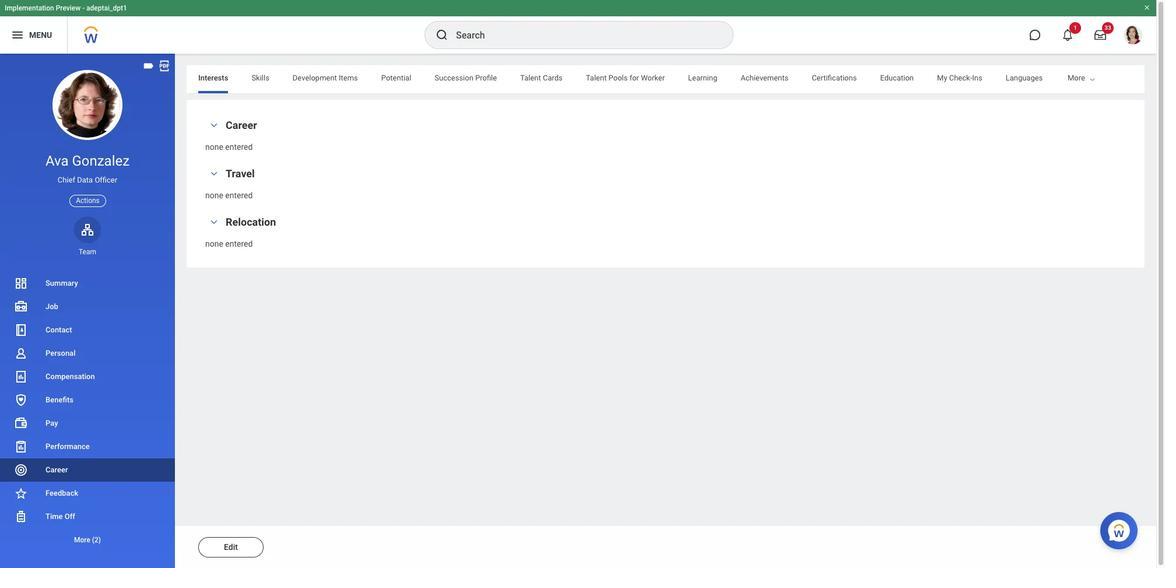Task type: locate. For each thing, give the bounding box(es) containing it.
0 vertical spatial more
[[1068, 74, 1086, 82]]

talent
[[521, 74, 541, 82], [586, 74, 607, 82]]

0 vertical spatial entered
[[225, 142, 253, 152]]

edit
[[224, 543, 238, 552]]

entered inside travel group
[[225, 191, 253, 200]]

for
[[630, 74, 639, 82]]

3 entered from the top
[[225, 239, 253, 248]]

career group
[[205, 118, 1127, 153]]

none
[[205, 142, 223, 152], [205, 191, 223, 200], [205, 239, 223, 248]]

1 horizontal spatial more
[[1068, 74, 1086, 82]]

entered for relocation
[[225, 239, 253, 248]]

personal
[[46, 349, 76, 358]]

2 talent from the left
[[586, 74, 607, 82]]

compensation image
[[14, 370, 28, 384]]

1 talent from the left
[[521, 74, 541, 82]]

time
[[46, 512, 63, 521]]

more
[[1068, 74, 1086, 82], [74, 536, 90, 544]]

1 none entered from the top
[[205, 142, 253, 152]]

entered inside the relocation group
[[225, 239, 253, 248]]

menu banner
[[0, 0, 1157, 54]]

1 none from the top
[[205, 142, 223, 152]]

benefits link
[[0, 389, 175, 412]]

list
[[0, 272, 175, 552]]

team link
[[74, 216, 101, 257]]

2 vertical spatial none entered
[[205, 239, 253, 248]]

0 vertical spatial career
[[226, 119, 257, 131]]

1 horizontal spatial career
[[226, 119, 257, 131]]

none inside the relocation group
[[205, 239, 223, 248]]

chevron down image left travel button
[[207, 170, 221, 178]]

2 vertical spatial none
[[205, 239, 223, 248]]

interests
[[198, 74, 228, 82]]

1 vertical spatial chevron down image
[[207, 218, 221, 226]]

succession profile
[[435, 74, 497, 82]]

none inside travel group
[[205, 191, 223, 200]]

2 entered from the top
[[225, 191, 253, 200]]

entered down travel button
[[225, 191, 253, 200]]

career right chevron down icon
[[226, 119, 257, 131]]

none entered inside the relocation group
[[205, 239, 253, 248]]

performance link
[[0, 435, 175, 459]]

menu
[[29, 30, 52, 39]]

ava gonzalez
[[45, 153, 130, 169]]

more left (2)
[[74, 536, 90, 544]]

certifications
[[812, 74, 857, 82]]

none entered inside "career" 'group'
[[205, 142, 253, 152]]

more (2)
[[74, 536, 101, 544]]

1 horizontal spatial talent
[[586, 74, 607, 82]]

benefits image
[[14, 393, 28, 407]]

-
[[82, 4, 85, 12]]

chevron down image
[[207, 170, 221, 178], [207, 218, 221, 226]]

job
[[46, 302, 58, 311]]

relocation
[[226, 216, 276, 228]]

performance image
[[14, 440, 28, 454]]

preview
[[56, 4, 81, 12]]

talent pools for worker
[[586, 74, 665, 82]]

chief
[[58, 176, 75, 184]]

potential
[[382, 74, 412, 82]]

3 none entered from the top
[[205, 239, 253, 248]]

1 vertical spatial none
[[205, 191, 223, 200]]

0 vertical spatial chevron down image
[[207, 170, 221, 178]]

pay
[[46, 419, 58, 428]]

tag image
[[142, 60, 155, 72]]

talent left pools
[[586, 74, 607, 82]]

chevron down image inside travel group
[[207, 170, 221, 178]]

chief data officer
[[58, 176, 117, 184]]

career inside 'group'
[[226, 119, 257, 131]]

entered inside "career" 'group'
[[225, 142, 253, 152]]

none entered
[[205, 142, 253, 152], [205, 191, 253, 200], [205, 239, 253, 248]]

entered
[[225, 142, 253, 152], [225, 191, 253, 200], [225, 239, 253, 248]]

2 chevron down image from the top
[[207, 218, 221, 226]]

0 vertical spatial none
[[205, 142, 223, 152]]

time off image
[[14, 510, 28, 524]]

adeptai_dpt1
[[86, 4, 127, 12]]

summary image
[[14, 277, 28, 291]]

work
[[1067, 74, 1084, 82]]

chevron down image inside the relocation group
[[207, 218, 221, 226]]

view printable version (pdf) image
[[158, 60, 171, 72]]

career inside list
[[46, 466, 68, 474]]

more inside dropdown button
[[74, 536, 90, 544]]

none for relocation
[[205, 239, 223, 248]]

list containing summary
[[0, 272, 175, 552]]

more left experience
[[1068, 74, 1086, 82]]

none entered down career button
[[205, 142, 253, 152]]

work experience
[[1067, 74, 1123, 82]]

none entered down relocation
[[205, 239, 253, 248]]

learning
[[689, 74, 718, 82]]

2 none from the top
[[205, 191, 223, 200]]

career up feedback
[[46, 466, 68, 474]]

development
[[293, 74, 337, 82]]

3 none from the top
[[205, 239, 223, 248]]

entered down career button
[[225, 142, 253, 152]]

talent for talent pools for worker
[[586, 74, 607, 82]]

achievements
[[741, 74, 789, 82]]

talent for talent cards
[[521, 74, 541, 82]]

chevron down image left relocation button
[[207, 218, 221, 226]]

close environment banner image
[[1144, 4, 1151, 11]]

education
[[881, 74, 914, 82]]

1
[[1074, 25, 1078, 31]]

none entered for relocation
[[205, 239, 253, 248]]

0 horizontal spatial talent
[[521, 74, 541, 82]]

Search Workday  search field
[[456, 22, 710, 48]]

chevron down image for relocation
[[207, 218, 221, 226]]

pay link
[[0, 412, 175, 435]]

worker
[[641, 74, 665, 82]]

feedback
[[46, 489, 78, 498]]

1 vertical spatial career
[[46, 466, 68, 474]]

0 horizontal spatial more
[[74, 536, 90, 544]]

1 chevron down image from the top
[[207, 170, 221, 178]]

none entered for travel
[[205, 191, 253, 200]]

1 vertical spatial none entered
[[205, 191, 253, 200]]

ins
[[973, 74, 983, 82]]

contact image
[[14, 323, 28, 337]]

summary
[[46, 279, 78, 288]]

entered down relocation
[[225, 239, 253, 248]]

none inside "career" 'group'
[[205, 142, 223, 152]]

career
[[226, 119, 257, 131], [46, 466, 68, 474]]

2 none entered from the top
[[205, 191, 253, 200]]

chevron down image for travel
[[207, 170, 221, 178]]

chevron down image
[[207, 121, 221, 130]]

1 vertical spatial entered
[[225, 191, 253, 200]]

1 vertical spatial more
[[74, 536, 90, 544]]

my check-ins
[[938, 74, 983, 82]]

2 vertical spatial entered
[[225, 239, 253, 248]]

view team image
[[81, 223, 95, 237]]

talent left cards
[[521, 74, 541, 82]]

tab list
[[187, 65, 1145, 93]]

1 entered from the top
[[225, 142, 253, 152]]

0 vertical spatial none entered
[[205, 142, 253, 152]]

none entered down travel button
[[205, 191, 253, 200]]

none entered for career
[[205, 142, 253, 152]]

0 horizontal spatial career
[[46, 466, 68, 474]]

entered for career
[[225, 142, 253, 152]]

feedback link
[[0, 482, 175, 505]]

pay image
[[14, 417, 28, 431]]

none entered inside travel group
[[205, 191, 253, 200]]

team ava gonzalez element
[[74, 247, 101, 257]]



Task type: vqa. For each thing, say whether or not it's contained in the screenshot.
12 to the top
no



Task type: describe. For each thing, give the bounding box(es) containing it.
more (2) button
[[0, 529, 175, 552]]

experience
[[1086, 74, 1123, 82]]

relocation button
[[226, 216, 276, 228]]

33
[[1105, 25, 1112, 31]]

cards
[[543, 74, 563, 82]]

succession
[[435, 74, 474, 82]]

(2)
[[92, 536, 101, 544]]

job link
[[0, 295, 175, 319]]

officer
[[95, 176, 117, 184]]

none for travel
[[205, 191, 223, 200]]

compensation
[[46, 372, 95, 381]]

data
[[77, 176, 93, 184]]

off
[[65, 512, 75, 521]]

pools
[[609, 74, 628, 82]]

performance
[[46, 442, 90, 451]]

team
[[79, 248, 96, 256]]

actions
[[76, 196, 100, 205]]

feedback image
[[14, 487, 28, 501]]

personal link
[[0, 342, 175, 365]]

gonzalez
[[72, 153, 130, 169]]

navigation pane region
[[0, 54, 175, 568]]

travel group
[[205, 167, 1127, 201]]

entered for travel
[[225, 191, 253, 200]]

inbox large image
[[1095, 29, 1107, 41]]

justify image
[[11, 28, 25, 42]]

notifications large image
[[1063, 29, 1074, 41]]

ava
[[45, 153, 69, 169]]

profile
[[476, 74, 497, 82]]

contact link
[[0, 319, 175, 342]]

33 button
[[1088, 22, 1114, 48]]

benefits
[[46, 396, 74, 404]]

personal image
[[14, 347, 28, 361]]

my
[[938, 74, 948, 82]]

none for career
[[205, 142, 223, 152]]

tab list containing interests
[[187, 65, 1145, 93]]

relocation group
[[205, 215, 1127, 249]]

menu button
[[0, 16, 67, 54]]

edit button
[[198, 537, 264, 558]]

more for more (2)
[[74, 536, 90, 544]]

career image
[[14, 463, 28, 477]]

implementation
[[5, 4, 54, 12]]

contact
[[46, 326, 72, 334]]

time off
[[46, 512, 75, 521]]

development items
[[293, 74, 358, 82]]

time off link
[[0, 505, 175, 529]]

skills
[[252, 74, 269, 82]]

career button
[[226, 119, 257, 131]]

check-
[[950, 74, 973, 82]]

languages
[[1006, 74, 1043, 82]]

summary link
[[0, 272, 175, 295]]

more for more
[[1068, 74, 1086, 82]]

items
[[339, 74, 358, 82]]

talent cards
[[521, 74, 563, 82]]

travel button
[[226, 167, 255, 180]]

career link
[[0, 459, 175, 482]]

more (2) button
[[0, 533, 175, 547]]

job image
[[14, 300, 28, 314]]

profile logan mcneil image
[[1124, 26, 1143, 47]]

1 button
[[1056, 22, 1082, 48]]

travel
[[226, 167, 255, 180]]

actions button
[[70, 195, 106, 207]]

search image
[[435, 28, 449, 42]]

implementation preview -   adeptai_dpt1
[[5, 4, 127, 12]]

compensation link
[[0, 365, 175, 389]]



